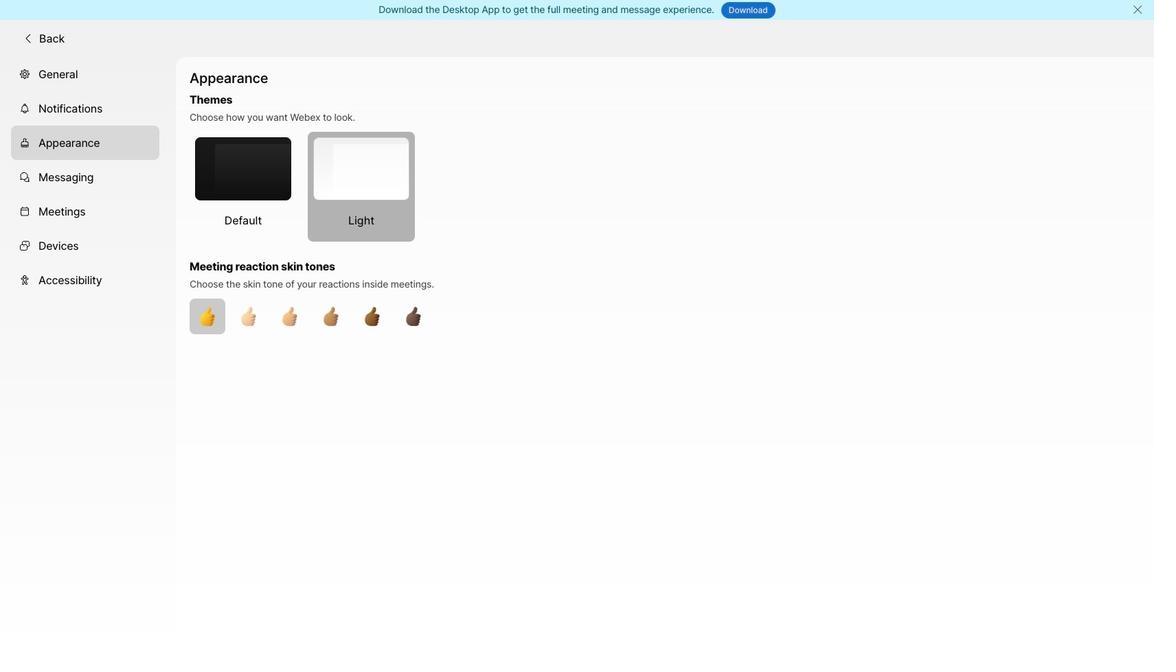 Task type: vqa. For each thing, say whether or not it's contained in the screenshot.
list box
no



Task type: locate. For each thing, give the bounding box(es) containing it.
accessibility tab
[[11, 263, 159, 297]]

cancel_16 image
[[1133, 4, 1144, 15]]

skin tone picker toolbar
[[190, 299, 942, 335]]

messaging tab
[[11, 160, 159, 194]]

appearance tab
[[11, 126, 159, 160]]

devices tab
[[11, 229, 159, 263]]

general tab
[[11, 57, 159, 91]]



Task type: describe. For each thing, give the bounding box(es) containing it.
meetings tab
[[11, 194, 159, 229]]

settings navigation
[[0, 57, 176, 662]]

notifications tab
[[11, 91, 159, 126]]



